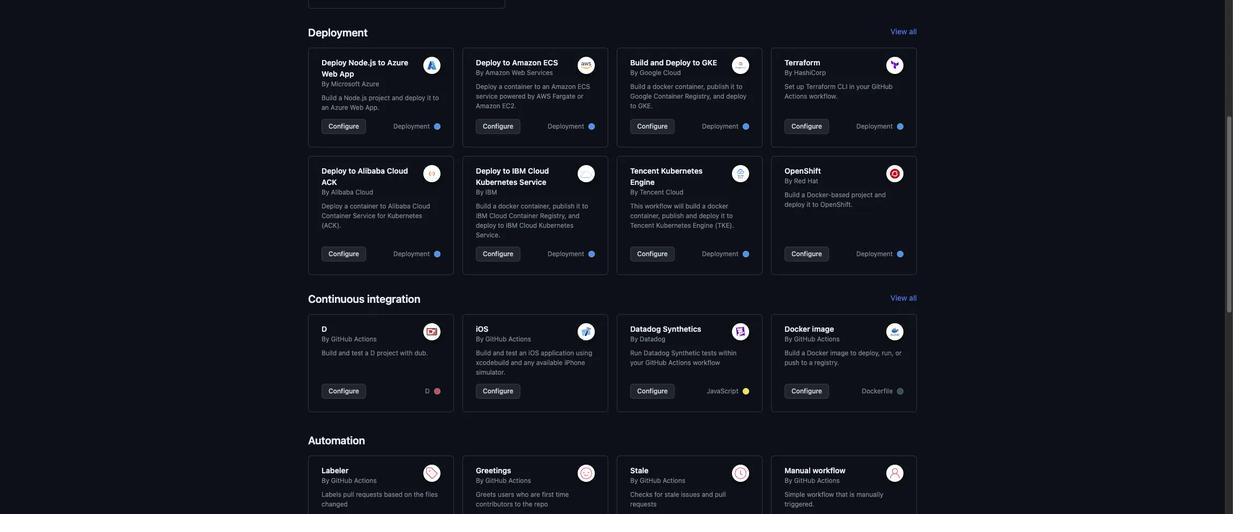 Task type: vqa. For each thing, say whether or not it's contained in the screenshot.
users
yes



Task type: locate. For each thing, give the bounding box(es) containing it.
0 vertical spatial all
[[910, 27, 918, 36]]

docker down deploy to ibm cloud kubernetes service by               ibm
[[499, 202, 519, 210]]

project up openshift.
[[852, 191, 873, 199]]

to inside this workflow will build a docker container, publish and deploy it to tencent kubernetes engine (tke).
[[727, 212, 733, 220]]

checks for stale issues and pull requests
[[631, 491, 726, 508]]

a down 'red'
[[802, 191, 806, 199]]

a down docker image by               github actions
[[802, 349, 806, 357]]

docker inside build a docker container, publish it to google container registry, and deploy to gke.
[[653, 83, 674, 91]]

ecs down "deploy to amazon ecs logo"
[[578, 83, 591, 91]]

1 horizontal spatial publish
[[662, 212, 684, 220]]

deploy inside this workflow will build a docker container, publish and deploy it to tencent kubernetes engine (tke).
[[699, 212, 720, 220]]

0 horizontal spatial your
[[631, 359, 644, 367]]

deploy for kubernetes
[[476, 166, 501, 175]]

container, down build and deploy to gke by               google cloud
[[676, 83, 706, 91]]

d down d by               github actions
[[371, 349, 375, 357]]

project left with
[[377, 349, 398, 357]]

1 vertical spatial requests
[[631, 500, 657, 508]]

node.js
[[349, 58, 376, 67], [344, 94, 367, 102]]

1 vertical spatial google
[[631, 92, 652, 100]]

the
[[414, 491, 424, 499], [523, 500, 533, 508]]

terraform logo image
[[891, 61, 900, 70]]

cloud up deploy a container to alibaba cloud container service for kubernetes (ack).
[[356, 188, 373, 196]]

0 horizontal spatial docker
[[499, 202, 519, 210]]

configure link for d
[[322, 384, 366, 399]]

0 vertical spatial image
[[813, 324, 835, 334]]

container, down deploy to ibm cloud kubernetes service by               ibm
[[521, 202, 551, 210]]

service inside deploy to ibm cloud kubernetes service by               ibm
[[520, 177, 547, 187]]

alibaba
[[358, 166, 385, 175], [331, 188, 354, 196], [388, 202, 411, 210]]

to inside deploy node.js to azure web app by               microsoft azure
[[378, 58, 386, 67]]

docker inside "build a docker container, publish it to ibm cloud container registry, and deploy to ibm cloud kubernetes service."
[[499, 202, 519, 210]]

cloud down deploy to alibaba cloud ack logo
[[413, 202, 430, 210]]

requests inside "labels pull requests based on the files changed"
[[356, 491, 382, 499]]

workflow down tests
[[693, 359, 721, 367]]

1 test from the left
[[352, 349, 363, 357]]

deploy to amazon ecs by               amazon web services
[[476, 58, 558, 77]]

github inside greetings by               github actions
[[486, 477, 507, 485]]

azure up build a node.js project and deploy it to an azure web app.
[[362, 80, 379, 88]]

actions up "labels pull requests based on the files changed"
[[354, 477, 377, 485]]

terraform up hashicorp
[[785, 58, 821, 67]]

2 view all from the top
[[891, 293, 918, 302]]

deployment for terraform
[[857, 122, 893, 130]]

d for d by               github actions
[[322, 324, 327, 334]]

0 vertical spatial the
[[414, 491, 424, 499]]

configure for docker image
[[792, 387, 823, 395]]

build for deploy to ibm cloud kubernetes service
[[476, 202, 491, 210]]

container, for kubernetes
[[521, 202, 551, 210]]

an left app.
[[322, 103, 329, 112]]

0 vertical spatial terraform
[[785, 58, 821, 67]]

ios inside build and test an ios application using xcodebuild and any available iphone simulator.
[[529, 349, 539, 357]]

engine left '(tke).'
[[693, 221, 714, 230]]

view all up docker image logo
[[891, 293, 918, 302]]

1 vertical spatial view all link
[[891, 284, 918, 314]]

based left on
[[384, 491, 403, 499]]

0 horizontal spatial for
[[377, 212, 386, 220]]

javascript
[[707, 387, 739, 395]]

the inside "labels pull requests based on the files changed"
[[414, 491, 424, 499]]

0 horizontal spatial or
[[578, 92, 584, 100]]

container,
[[676, 83, 706, 91], [521, 202, 551, 210], [631, 212, 661, 220]]

run
[[631, 349, 642, 357]]

and inside build a docker container, publish it to google container registry, and deploy to gke.
[[714, 92, 725, 100]]

1 horizontal spatial an
[[520, 349, 527, 357]]

checks
[[631, 491, 653, 499]]

container for amazon
[[504, 83, 533, 91]]

configure for datadog synthetics
[[638, 387, 668, 395]]

container inside deploy a container to alibaba cloud container service for kubernetes (ack).
[[350, 202, 379, 210]]

build a docker-based project and deploy it to openshift.
[[785, 191, 886, 209]]

publish inside build a docker container, publish it to google container registry, and deploy to gke.
[[707, 83, 729, 91]]

1 horizontal spatial or
[[896, 349, 902, 357]]

0 horizontal spatial service
[[353, 212, 376, 220]]

1 vertical spatial registry,
[[540, 212, 567, 220]]

2 vertical spatial container,
[[631, 212, 661, 220]]

build
[[686, 202, 701, 210]]

deploy inside deploy to ibm cloud kubernetes service by               ibm
[[476, 166, 501, 175]]

configure link for datadog synthetics
[[631, 384, 675, 399]]

hat
[[808, 177, 819, 185]]

1 horizontal spatial test
[[506, 349, 518, 357]]

within
[[719, 349, 737, 357]]

service
[[520, 177, 547, 187], [353, 212, 376, 220]]

view all up terraform logo
[[891, 27, 918, 36]]

build a docker container, publish it to ibm cloud container registry, and deploy to ibm cloud kubernetes service.
[[476, 202, 589, 239]]

openshift logo image
[[891, 169, 900, 178]]

datadog
[[631, 324, 661, 334], [640, 335, 666, 343], [644, 349, 670, 357]]

a up service.
[[493, 202, 497, 210]]

github up push
[[795, 335, 816, 343]]

tencent kubernetes engine by               tencent cloud
[[631, 166, 703, 196]]

to inside build and deploy to gke by               google cloud
[[693, 58, 700, 67]]

your right the in
[[857, 83, 870, 91]]

1 vertical spatial image
[[831, 349, 849, 357]]

microsoft
[[331, 80, 360, 88]]

azure left "deploy node.js to azure web app logo"
[[387, 58, 409, 67]]

stale by               github actions
[[631, 466, 686, 485]]

0 horizontal spatial registry,
[[540, 212, 567, 220]]

pull up changed in the left bottom of the page
[[343, 491, 354, 499]]

0 horizontal spatial publish
[[553, 202, 575, 210]]

ios inside ios by               github actions
[[476, 324, 489, 334]]

deploy inside deploy a container to alibaba cloud container service for kubernetes (ack).
[[322, 202, 343, 210]]

configure for build and deploy to gke
[[638, 122, 668, 130]]

cloud up will
[[666, 188, 684, 196]]

2 horizontal spatial an
[[543, 83, 550, 91]]

container down build and deploy to gke by               google cloud
[[654, 92, 684, 100]]

and inside build and deploy to gke by               google cloud
[[651, 58, 664, 67]]

container
[[654, 92, 684, 100], [322, 212, 351, 220], [509, 212, 539, 220]]

a for openshift
[[802, 191, 806, 199]]

configure for deploy to ibm cloud kubernetes service
[[483, 250, 514, 258]]

your for datadog
[[631, 359, 644, 367]]

node.js inside deploy node.js to azure web app by               microsoft azure
[[349, 58, 376, 67]]

a up gke.
[[648, 83, 651, 91]]

container, inside "build a docker container, publish it to ibm cloud container registry, and deploy to ibm cloud kubernetes service."
[[521, 202, 551, 210]]

configure for deploy node.js to azure web app
[[329, 122, 359, 130]]

a down microsoft
[[339, 94, 342, 102]]

this
[[631, 202, 643, 210]]

view all link up terraform logo
[[891, 17, 918, 48]]

2 view all link from the top
[[891, 284, 918, 314]]

1 vertical spatial d
[[371, 349, 375, 357]]

node.js up app
[[349, 58, 376, 67]]

d
[[322, 324, 327, 334], [371, 349, 375, 357], [425, 387, 430, 395]]

(ack).
[[322, 221, 342, 230]]

workflow inside this workflow will build a docker container, publish and deploy it to tencent kubernetes engine (tke).
[[645, 202, 672, 210]]

0 vertical spatial an
[[543, 83, 550, 91]]

service down deploy to alibaba cloud ack by               alibaba cloud
[[353, 212, 376, 220]]

a for deploy node.js to azure web app
[[339, 94, 342, 102]]

is
[[850, 491, 855, 499]]

configure link
[[322, 119, 366, 134], [476, 119, 521, 134], [631, 119, 675, 134], [785, 119, 830, 134], [322, 247, 366, 262], [476, 247, 521, 262], [631, 247, 675, 262], [785, 247, 830, 262], [322, 384, 366, 399], [476, 384, 521, 399], [631, 384, 675, 399], [785, 384, 830, 399]]

gke.
[[639, 102, 653, 110]]

set up terraform cli in your github actions workflow.
[[785, 83, 893, 100]]

0 vertical spatial docker
[[785, 324, 811, 334]]

gke
[[702, 58, 718, 67]]

node.js down microsoft
[[344, 94, 367, 102]]

actions up who
[[509, 477, 531, 485]]

0 horizontal spatial ecs
[[544, 58, 558, 67]]

0 vertical spatial container,
[[676, 83, 706, 91]]

build for ios
[[476, 349, 491, 357]]

github inside ios by               github actions
[[486, 335, 507, 343]]

2 all from the top
[[910, 293, 918, 302]]

1 horizontal spatial for
[[655, 491, 663, 499]]

web left app
[[322, 69, 338, 78]]

0 vertical spatial project
[[369, 94, 390, 102]]

this workflow will build a docker container, publish and deploy it to tencent kubernetes engine (tke).
[[631, 202, 734, 230]]

build inside build a docker-based project and deploy it to openshift.
[[785, 191, 800, 199]]

by inside deploy node.js to azure web app by               microsoft azure
[[322, 80, 329, 88]]

1 vertical spatial container
[[350, 202, 379, 210]]

manual workflow by               github actions
[[785, 466, 846, 485]]

view all for continuous integration
[[891, 293, 918, 302]]

container up powered
[[504, 83, 533, 91]]

0 horizontal spatial container,
[[521, 202, 551, 210]]

1 view all from the top
[[891, 27, 918, 36]]

based inside build a docker-based project and deploy it to openshift.
[[832, 191, 850, 199]]

ibm
[[512, 166, 526, 175], [486, 188, 497, 196], [476, 212, 488, 220], [506, 221, 518, 230]]

the right on
[[414, 491, 424, 499]]

actions up build and test a d project with dub.
[[354, 335, 377, 343]]

a for deploy to amazon ecs
[[499, 83, 503, 91]]

0 vertical spatial service
[[520, 177, 547, 187]]

test inside build and test an ios application using xcodebuild and any available iphone simulator.
[[506, 349, 518, 357]]

alibaba down deploy to alibaba cloud ack by               alibaba cloud
[[388, 202, 411, 210]]

an
[[543, 83, 550, 91], [322, 103, 329, 112], [520, 349, 527, 357]]

registry,
[[685, 92, 712, 100], [540, 212, 567, 220]]

actions inside greetings by               github actions
[[509, 477, 531, 485]]

github up build and test a d project with dub.
[[331, 335, 352, 343]]

ecs
[[544, 58, 558, 67], [578, 83, 591, 91]]

github down stale
[[640, 477, 661, 485]]

container, inside build a docker container, publish it to google container registry, and deploy to gke.
[[676, 83, 706, 91]]

0 vertical spatial ios
[[476, 324, 489, 334]]

1 pull from the left
[[343, 491, 354, 499]]

build a docker container, publish it to google container registry, and deploy to gke.
[[631, 83, 747, 110]]

view all
[[891, 27, 918, 36], [891, 293, 918, 302]]

amazon
[[512, 58, 542, 67], [486, 69, 510, 77], [552, 83, 576, 91], [476, 102, 501, 110]]

workflow inside run datadog synthetic tests within your github actions workflow
[[693, 359, 721, 367]]

deploy inside 'deploy a container to an amazon ecs service powered by aws fargate or amazon ec2.'
[[476, 83, 497, 91]]

actions up registry.
[[818, 335, 840, 343]]

service up "build a docker container, publish it to ibm cloud container registry, and deploy to ibm cloud kubernetes service."
[[520, 177, 547, 187]]

deployment for tencent kubernetes engine
[[702, 250, 739, 258]]

1 vertical spatial view all
[[891, 293, 918, 302]]

d inside d by               github actions
[[322, 324, 327, 334]]

amazon up fargate
[[552, 83, 576, 91]]

build inside build a docker container, publish it to google container registry, and deploy to gke.
[[631, 83, 646, 91]]

workflow
[[645, 202, 672, 210], [693, 359, 721, 367], [813, 466, 846, 475], [807, 491, 835, 499]]

1 vertical spatial an
[[322, 103, 329, 112]]

cloud down deploy to ibm cloud kubernetes service by               ibm
[[520, 221, 537, 230]]

for inside deploy a container to alibaba cloud container service for kubernetes (ack).
[[377, 212, 386, 220]]

deploy inside deploy node.js to azure web app by               microsoft azure
[[322, 58, 347, 67]]

service
[[476, 92, 498, 100]]

an inside build and test an ios application using xcodebuild and any available iphone simulator.
[[520, 349, 527, 357]]

container, down this
[[631, 212, 661, 220]]

files
[[426, 491, 438, 499]]

configure link for terraform
[[785, 119, 830, 134]]

2 horizontal spatial publish
[[707, 83, 729, 91]]

d down the dub.
[[425, 387, 430, 395]]

configure for ios
[[483, 387, 514, 395]]

a inside build a node.js project and deploy it to an azure web app.
[[339, 94, 342, 102]]

terraform inside terraform by               hashicorp
[[785, 58, 821, 67]]

all
[[910, 27, 918, 36], [910, 293, 918, 302]]

configure link for deploy to ibm cloud kubernetes service
[[476, 247, 521, 262]]

using
[[576, 349, 593, 357]]

by inside deploy to alibaba cloud ack by               alibaba cloud
[[322, 188, 329, 196]]

your inside set up terraform cli in your github actions workflow.
[[857, 83, 870, 91]]

web left services
[[512, 69, 525, 77]]

github down terraform logo
[[872, 83, 893, 91]]

requests down checks
[[631, 500, 657, 508]]

1 vertical spatial the
[[523, 500, 533, 508]]

build for d
[[322, 349, 337, 357]]

app.
[[366, 103, 380, 112]]

deployment for build and deploy to gke
[[702, 122, 739, 130]]

based up openshift.
[[832, 191, 850, 199]]

1 vertical spatial view
[[891, 293, 908, 302]]

continuous integration
[[308, 293, 421, 305]]

0 horizontal spatial based
[[384, 491, 403, 499]]

deployment for deploy to ibm cloud kubernetes service
[[548, 250, 585, 258]]

image
[[813, 324, 835, 334], [831, 349, 849, 357]]

a inside build a docker container, publish it to google container registry, and deploy to gke.
[[648, 83, 651, 91]]

project up app.
[[369, 94, 390, 102]]

service inside deploy a container to alibaba cloud container service for kubernetes (ack).
[[353, 212, 376, 220]]

1 horizontal spatial container
[[509, 212, 539, 220]]

0 vertical spatial registry,
[[685, 92, 712, 100]]

smiley image
[[580, 467, 593, 480]]

1 horizontal spatial the
[[523, 500, 533, 508]]

requests
[[356, 491, 382, 499], [631, 500, 657, 508]]

issues
[[681, 491, 700, 499]]

1 horizontal spatial pull
[[715, 491, 726, 499]]

workflow up that
[[813, 466, 846, 475]]

0 horizontal spatial container
[[322, 212, 351, 220]]

0 horizontal spatial an
[[322, 103, 329, 112]]

1 view from the top
[[891, 27, 908, 36]]

2 horizontal spatial container
[[654, 92, 684, 100]]

a
[[499, 83, 503, 91], [648, 83, 651, 91], [339, 94, 342, 102], [802, 191, 806, 199], [345, 202, 348, 210], [493, 202, 497, 210], [703, 202, 706, 210], [365, 349, 369, 357], [802, 349, 806, 357], [810, 359, 813, 367]]

0 vertical spatial engine
[[631, 177, 655, 187]]

azure
[[387, 58, 409, 67], [362, 80, 379, 88], [331, 103, 348, 112]]

engine up this
[[631, 177, 655, 187]]

labeler
[[322, 466, 349, 475]]

deploy inside the deploy to amazon ecs by               amazon web services
[[476, 58, 501, 67]]

cloud left deploy to alibaba cloud ack logo
[[387, 166, 408, 175]]

1 vertical spatial project
[[852, 191, 873, 199]]

2 vertical spatial azure
[[331, 103, 348, 112]]

push
[[785, 359, 800, 367]]

2 vertical spatial publish
[[662, 212, 684, 220]]

0 vertical spatial publish
[[707, 83, 729, 91]]

an inside build a node.js project and deploy it to an azure web app.
[[322, 103, 329, 112]]

it
[[731, 83, 735, 91], [427, 94, 431, 102], [807, 201, 811, 209], [577, 202, 581, 210], [721, 212, 725, 220]]

1 horizontal spatial d
[[371, 349, 375, 357]]

it inside this workflow will build a docker container, publish and deploy it to tencent kubernetes engine (tke).
[[721, 212, 725, 220]]

github
[[872, 83, 893, 91], [331, 335, 352, 343], [486, 335, 507, 343], [795, 335, 816, 343], [646, 359, 667, 367], [331, 477, 352, 485], [486, 477, 507, 485], [640, 477, 661, 485], [795, 477, 816, 485]]

build a docker image to deploy, run, or push to a registry.
[[785, 349, 902, 367]]

configure link for deploy to alibaba cloud ack
[[322, 247, 366, 262]]

0 vertical spatial ecs
[[544, 58, 558, 67]]

2 horizontal spatial docker
[[708, 202, 729, 210]]

the down who
[[523, 500, 533, 508]]

0 vertical spatial requests
[[356, 491, 382, 499]]

docker up registry.
[[807, 349, 829, 357]]

deployment for deploy node.js to azure web app
[[394, 122, 430, 130]]

0 horizontal spatial azure
[[331, 103, 348, 112]]

an up any
[[520, 349, 527, 357]]

tencent kubernetes engine logo image
[[736, 169, 746, 178]]

2 horizontal spatial web
[[512, 69, 525, 77]]

or right fargate
[[578, 92, 584, 100]]

2 horizontal spatial alibaba
[[388, 202, 411, 210]]

2 test from the left
[[506, 349, 518, 357]]

alibaba up deploy a container to alibaba cloud container service for kubernetes (ack).
[[358, 166, 385, 175]]

actions up any
[[509, 335, 531, 343]]

container up the (ack).
[[322, 212, 351, 220]]

docker down build and deploy to gke by               google cloud
[[653, 83, 674, 91]]

view for continuous integration
[[891, 293, 908, 302]]

build
[[631, 58, 649, 67], [631, 83, 646, 91], [322, 94, 337, 102], [785, 191, 800, 199], [476, 202, 491, 210], [322, 349, 337, 357], [476, 349, 491, 357], [785, 349, 800, 357]]

view up terraform logo
[[891, 27, 908, 36]]

build and deploy to gke logo image
[[736, 62, 746, 69]]

app
[[340, 69, 354, 78]]

0 horizontal spatial web
[[322, 69, 338, 78]]

build for deploy node.js to azure web app
[[322, 94, 337, 102]]

2 vertical spatial d
[[425, 387, 430, 395]]

1 vertical spatial engine
[[693, 221, 714, 230]]

github down greetings
[[486, 477, 507, 485]]

test down d by               github actions
[[352, 349, 363, 357]]

1 vertical spatial node.js
[[344, 94, 367, 102]]

2 horizontal spatial azure
[[387, 58, 409, 67]]

1 view all link from the top
[[891, 17, 918, 48]]

a up powered
[[499, 83, 503, 91]]

engine
[[631, 177, 655, 187], [693, 221, 714, 230]]

kubernetes inside deploy a container to alibaba cloud container service for kubernetes (ack).
[[388, 212, 422, 220]]

1 horizontal spatial container,
[[631, 212, 661, 220]]

1 horizontal spatial web
[[350, 103, 364, 112]]

dockerfile
[[862, 387, 893, 395]]

deploy
[[727, 92, 747, 100], [405, 94, 426, 102], [785, 201, 805, 209], [699, 212, 720, 220], [476, 221, 497, 230]]

azure down microsoft
[[331, 103, 348, 112]]

to inside deploy to ibm cloud kubernetes service by               ibm
[[503, 166, 511, 175]]

tencent
[[631, 166, 660, 175], [640, 188, 664, 196], [631, 221, 655, 230]]

1 horizontal spatial engine
[[693, 221, 714, 230]]

terraform
[[785, 58, 821, 67], [806, 83, 836, 91]]

tests
[[702, 349, 717, 357]]

0 vertical spatial azure
[[387, 58, 409, 67]]

a inside 'deploy a container to an amazon ecs service powered by aws fargate or amazon ec2.'
[[499, 83, 503, 91]]

deploy for web
[[322, 58, 347, 67]]

0 vertical spatial alibaba
[[358, 166, 385, 175]]

1 vertical spatial for
[[655, 491, 663, 499]]

workflow for manual
[[813, 466, 846, 475]]

d down 'continuous'
[[322, 324, 327, 334]]

actions up that
[[818, 477, 840, 485]]

2 view from the top
[[891, 293, 908, 302]]

a right "build"
[[703, 202, 706, 210]]

cloud left deploy to ibm cloud kubernetes service logo
[[528, 166, 549, 175]]

1 vertical spatial all
[[910, 293, 918, 302]]

deploy to alibaba cloud ack logo image
[[427, 169, 437, 178]]

1 horizontal spatial based
[[832, 191, 850, 199]]

actions up stale
[[663, 477, 686, 485]]

container down deploy to alibaba cloud ack by               alibaba cloud
[[350, 202, 379, 210]]

2 horizontal spatial container,
[[676, 83, 706, 91]]

github down datadog synthetics by               datadog
[[646, 359, 667, 367]]

deploy inside build a node.js project and deploy it to an azure web app.
[[405, 94, 426, 102]]

deploy for by
[[476, 58, 501, 67]]

or inside 'deploy a container to an amazon ecs service powered by aws fargate or amazon ec2.'
[[578, 92, 584, 100]]

1 horizontal spatial ios
[[529, 349, 539, 357]]

1 vertical spatial docker
[[807, 349, 829, 357]]

terraform up the workflow.
[[806, 83, 836, 91]]

amazon down service
[[476, 102, 501, 110]]

by inside stale by               github actions
[[631, 477, 638, 485]]

0 vertical spatial container
[[504, 83, 533, 91]]

dub.
[[415, 349, 428, 357]]

view up docker image logo
[[891, 293, 908, 302]]

1 horizontal spatial container
[[504, 83, 533, 91]]

configure link for build and deploy to gke
[[631, 119, 675, 134]]

test down ios by               github actions
[[506, 349, 518, 357]]

0 horizontal spatial the
[[414, 491, 424, 499]]

requests down labeler by               github actions
[[356, 491, 382, 499]]

ecs up services
[[544, 58, 558, 67]]

0 horizontal spatial container
[[350, 202, 379, 210]]

d logo image
[[427, 328, 437, 336]]

cli
[[838, 83, 848, 91]]

1 vertical spatial ecs
[[578, 83, 591, 91]]

1 horizontal spatial registry,
[[685, 92, 712, 100]]

deploy node.js to azure web app logo image
[[427, 61, 437, 70]]

0 vertical spatial view all
[[891, 27, 918, 36]]

docker up push
[[785, 324, 811, 334]]

cloud up build a docker container, publish it to google container registry, and deploy to gke.
[[664, 69, 681, 77]]

1 horizontal spatial your
[[857, 83, 870, 91]]

2 vertical spatial an
[[520, 349, 527, 357]]

0 horizontal spatial ios
[[476, 324, 489, 334]]

github down labeler
[[331, 477, 352, 485]]

cloud inside deploy to ibm cloud kubernetes service by               ibm
[[528, 166, 549, 175]]

engine inside this workflow will build a docker container, publish and deploy it to tencent kubernetes engine (tke).
[[693, 221, 714, 230]]

1 vertical spatial datadog
[[640, 335, 666, 343]]

it inside build a node.js project and deploy it to an azure web app.
[[427, 94, 431, 102]]

configure for tencent kubernetes engine
[[638, 250, 668, 258]]

a down deploy to alibaba cloud ack by               alibaba cloud
[[345, 202, 348, 210]]

workflow for simple
[[807, 491, 835, 499]]

web
[[512, 69, 525, 77], [322, 69, 338, 78], [350, 103, 364, 112]]

2 vertical spatial project
[[377, 349, 398, 357]]

to inside greets users who are first time contributors to the repo
[[515, 500, 521, 508]]

build a node.js project and deploy it to an azure web app.
[[322, 94, 439, 112]]

1 horizontal spatial requests
[[631, 500, 657, 508]]

0 horizontal spatial requests
[[356, 491, 382, 499]]

to inside build a docker-based project and deploy it to openshift.
[[813, 201, 819, 209]]

2 pull from the left
[[715, 491, 726, 499]]

deploy inside "build a docker container, publish it to ibm cloud container registry, and deploy to ibm cloud kubernetes service."
[[476, 221, 497, 230]]

0 horizontal spatial engine
[[631, 177, 655, 187]]

container down deploy to ibm cloud kubernetes service by               ibm
[[509, 212, 539, 220]]

google
[[640, 69, 662, 77], [631, 92, 652, 100]]

0 horizontal spatial d
[[322, 324, 327, 334]]

deployment for deploy to alibaba cloud ack
[[394, 250, 430, 258]]

or right run,
[[896, 349, 902, 357]]

build inside build a docker image to deploy, run, or push to a registry.
[[785, 349, 800, 357]]

registry, down deploy to ibm cloud kubernetes service by               ibm
[[540, 212, 567, 220]]

actions down up
[[785, 92, 808, 100]]

0 vertical spatial datadog
[[631, 324, 661, 334]]

0 horizontal spatial alibaba
[[331, 188, 354, 196]]

a inside this workflow will build a docker container, publish and deploy it to tencent kubernetes engine (tke).
[[703, 202, 706, 210]]

for down deploy to alibaba cloud ack by               alibaba cloud
[[377, 212, 386, 220]]

docker
[[653, 83, 674, 91], [499, 202, 519, 210], [708, 202, 729, 210]]

registry.
[[815, 359, 840, 367]]

github inside manual workflow by               github actions
[[795, 477, 816, 485]]

project inside build a docker-based project and deploy it to openshift.
[[852, 191, 873, 199]]

docker inside this workflow will build a docker container, publish and deploy it to tencent kubernetes engine (tke).
[[708, 202, 729, 210]]

0 vertical spatial view all link
[[891, 17, 918, 48]]

2 vertical spatial tencent
[[631, 221, 655, 230]]

with
[[400, 349, 413, 357]]

pull right issues
[[715, 491, 726, 499]]

by inside tencent kubernetes engine by               tencent cloud
[[631, 188, 638, 196]]

ios up xcodebuild
[[476, 324, 489, 334]]

google inside build and deploy to gke by               google cloud
[[640, 69, 662, 77]]

fargate
[[553, 92, 576, 100]]

run datadog synthetic tests within your github actions workflow
[[631, 349, 737, 367]]

0 vertical spatial for
[[377, 212, 386, 220]]

1 all from the top
[[910, 27, 918, 36]]

github inside set up terraform cli in your github actions workflow.
[[872, 83, 893, 91]]

1 vertical spatial service
[[353, 212, 376, 220]]

d for d
[[425, 387, 430, 395]]

1 vertical spatial your
[[631, 359, 644, 367]]

alibaba down ack
[[331, 188, 354, 196]]

publish inside this workflow will build a docker container, publish and deploy it to tencent kubernetes engine (tke).
[[662, 212, 684, 220]]

configure
[[329, 122, 359, 130], [483, 122, 514, 130], [638, 122, 668, 130], [792, 122, 823, 130], [329, 250, 359, 258], [483, 250, 514, 258], [638, 250, 668, 258], [792, 250, 823, 258], [329, 387, 359, 395], [483, 387, 514, 395], [638, 387, 668, 395], [792, 387, 823, 395]]

docker up '(tke).'
[[708, 202, 729, 210]]

for left stale
[[655, 491, 663, 499]]



Task type: describe. For each thing, give the bounding box(es) containing it.
configure for deploy to amazon ecs
[[483, 122, 514, 130]]

container, for gke
[[676, 83, 706, 91]]

an inside 'deploy a container to an amazon ecs service powered by aws fargate or amazon ec2.'
[[543, 83, 550, 91]]

on
[[405, 491, 412, 499]]

publish for build and deploy to gke
[[707, 83, 729, 91]]

d by               github actions
[[322, 324, 377, 343]]

deploy to ibm cloud kubernetes service by               ibm
[[476, 166, 549, 196]]

actions inside manual workflow by               github actions
[[818, 477, 840, 485]]

deploy for an
[[476, 83, 497, 91]]

by
[[528, 92, 535, 100]]

container, inside this workflow will build a docker container, publish and deploy it to tencent kubernetes engine (tke).
[[631, 212, 661, 220]]

container inside "build a docker container, publish it to ibm cloud container registry, and deploy to ibm cloud kubernetes service."
[[509, 212, 539, 220]]

configure for d
[[329, 387, 359, 395]]

in
[[850, 83, 855, 91]]

web inside build a node.js project and deploy it to an azure web app.
[[350, 103, 364, 112]]

workflow.
[[810, 92, 838, 100]]

kubernetes inside this workflow will build a docker container, publish and deploy it to tencent kubernetes engine (tke).
[[657, 221, 691, 230]]

who
[[517, 491, 529, 499]]

actions inside run datadog synthetic tests within your github actions workflow
[[669, 359, 691, 367]]

will
[[674, 202, 684, 210]]

configure link for docker image
[[785, 384, 830, 399]]

(tke).
[[716, 221, 734, 230]]

github inside stale by               github actions
[[640, 477, 661, 485]]

registry, inside build a docker container, publish it to google container registry, and deploy to gke.
[[685, 92, 712, 100]]

requests inside "checks for stale issues and pull requests"
[[631, 500, 657, 508]]

deploy node.js to azure web app by               microsoft azure
[[322, 58, 409, 88]]

integration
[[367, 293, 421, 305]]

deploy inside build and deploy to gke by               google cloud
[[666, 58, 691, 67]]

by inside build and deploy to gke by               google cloud
[[631, 69, 638, 77]]

greetings
[[476, 466, 511, 475]]

hashicorp
[[795, 69, 827, 77]]

configure for deploy to alibaba cloud ack
[[329, 250, 359, 258]]

it inside "build a docker container, publish it to ibm cloud container registry, and deploy to ibm cloud kubernetes service."
[[577, 202, 581, 210]]

deployment for deploy to amazon ecs
[[548, 122, 585, 130]]

tencent inside this workflow will build a docker container, publish and deploy it to tencent kubernetes engine (tke).
[[631, 221, 655, 230]]

by inside manual workflow by               github actions
[[785, 477, 793, 485]]

github inside run datadog synthetic tests within your github actions workflow
[[646, 359, 667, 367]]

a left registry.
[[810, 359, 813, 367]]

ios by               github actions
[[476, 324, 531, 343]]

tag image
[[426, 467, 439, 480]]

build for openshift
[[785, 191, 800, 199]]

kubernetes inside deploy to ibm cloud kubernetes service by               ibm
[[476, 177, 518, 187]]

labels
[[322, 491, 342, 499]]

a for deploy to alibaba cloud ack
[[345, 202, 348, 210]]

are
[[531, 491, 540, 499]]

view all link for continuous integration
[[891, 284, 918, 314]]

container inside deploy a container to alibaba cloud container service for kubernetes (ack).
[[322, 212, 351, 220]]

based for openshift
[[832, 191, 850, 199]]

a down d by               github actions
[[365, 349, 369, 357]]

view all for deployment
[[891, 27, 918, 36]]

datadog synthetics by               datadog
[[631, 324, 702, 343]]

based for labeler
[[384, 491, 403, 499]]

by inside terraform by               hashicorp
[[785, 69, 793, 77]]

changed
[[322, 500, 348, 508]]

1 vertical spatial tencent
[[640, 188, 664, 196]]

synthetic
[[672, 349, 700, 357]]

up
[[797, 83, 805, 91]]

configure for openshift
[[792, 250, 823, 258]]

time
[[556, 491, 569, 499]]

deploy for alibaba
[[322, 202, 343, 210]]

and inside "build a docker container, publish it to ibm cloud container registry, and deploy to ibm cloud kubernetes service."
[[569, 212, 580, 220]]

container inside build a docker container, publish it to google container registry, and deploy to gke.
[[654, 92, 684, 100]]

application
[[541, 349, 575, 357]]

docker image by               github actions
[[785, 324, 840, 343]]

node.js inside build a node.js project and deploy it to an azure web app.
[[344, 94, 367, 102]]

github inside docker image by               github actions
[[795, 335, 816, 343]]

deploy for ack
[[322, 166, 347, 175]]

build for build and deploy to gke
[[631, 83, 646, 91]]

it inside build a docker container, publish it to google container registry, and deploy to gke.
[[731, 83, 735, 91]]

amazon up services
[[512, 58, 542, 67]]

engine inside tencent kubernetes engine by               tencent cloud
[[631, 177, 655, 187]]

deploy to alibaba cloud ack by               alibaba cloud
[[322, 166, 408, 196]]

registry, inside "build a docker container, publish it to ibm cloud container registry, and deploy to ibm cloud kubernetes service."
[[540, 212, 567, 220]]

amazon up service
[[486, 69, 510, 77]]

contributors
[[476, 500, 513, 508]]

pull inside "checks for stale issues and pull requests"
[[715, 491, 726, 499]]

red
[[795, 177, 806, 185]]

ack
[[322, 177, 337, 187]]

by inside openshift by               red hat
[[785, 177, 793, 185]]

github inside labeler by               github actions
[[331, 477, 352, 485]]

kubernetes inside tencent kubernetes engine by               tencent cloud
[[661, 166, 703, 175]]

automation
[[308, 434, 365, 447]]

terraform by               hashicorp
[[785, 58, 827, 77]]

kubernetes inside "build a docker container, publish it to ibm cloud container registry, and deploy to ibm cloud kubernetes service."
[[539, 221, 574, 230]]

deploy inside build a docker container, publish it to google container registry, and deploy to gke.
[[727, 92, 747, 100]]

ecs inside 'deploy a container to an amazon ecs service powered by aws fargate or amazon ec2.'
[[578, 83, 591, 91]]

greets
[[476, 491, 496, 499]]

actions inside d by               github actions
[[354, 335, 377, 343]]

person image
[[889, 467, 902, 480]]

0 vertical spatial tencent
[[631, 166, 660, 175]]

simple
[[785, 491, 806, 499]]

a for build and deploy to gke
[[648, 83, 651, 91]]

stale
[[631, 466, 649, 475]]

first
[[542, 491, 554, 499]]

web inside the deploy to amazon ecs by               amazon web services
[[512, 69, 525, 77]]

datadog synthetics logo image
[[736, 327, 746, 337]]

docker-
[[807, 191, 832, 199]]

publish for deploy to ibm cloud kubernetes service
[[553, 202, 575, 210]]

greets users who are first time contributors to the repo
[[476, 491, 569, 508]]

ios logo image
[[582, 327, 591, 337]]

all for continuous integration
[[910, 293, 918, 302]]

1 vertical spatial azure
[[362, 80, 379, 88]]

users
[[498, 491, 515, 499]]

available
[[537, 359, 563, 367]]

openshift by               red hat
[[785, 166, 822, 185]]

cloud inside tencent kubernetes engine by               tencent cloud
[[666, 188, 684, 196]]

build and deploy to gke by               google cloud
[[631, 58, 718, 77]]

cloud inside deploy a container to alibaba cloud container service for kubernetes (ack).
[[413, 202, 430, 210]]

deploy to ibm cloud kubernetes service logo image
[[582, 169, 592, 178]]

build and test an ios application using xcodebuild and any available iphone simulator.
[[476, 349, 593, 376]]

configure link for ios
[[476, 384, 521, 399]]

xcodebuild
[[476, 359, 509, 367]]

terraform inside set up terraform cli in your github actions workflow.
[[806, 83, 836, 91]]

test for ios
[[506, 349, 518, 357]]

1 horizontal spatial alibaba
[[358, 166, 385, 175]]

or inside build a docker image to deploy, run, or push to a registry.
[[896, 349, 902, 357]]

1 vertical spatial alibaba
[[331, 188, 354, 196]]

actions inside set up terraform cli in your github actions workflow.
[[785, 92, 808, 100]]

deploy to amazon ecs logo image
[[582, 62, 592, 68]]

continuous
[[308, 293, 365, 305]]

to inside the deploy to amazon ecs by               amazon web services
[[503, 58, 511, 67]]

to inside build a node.js project and deploy it to an azure web app.
[[433, 94, 439, 102]]

that
[[836, 491, 848, 499]]

configure link for deploy node.js to azure web app
[[322, 119, 366, 134]]

actions inside labeler by               github actions
[[354, 477, 377, 485]]

set
[[785, 83, 795, 91]]

a for deploy to ibm cloud kubernetes service
[[493, 202, 497, 210]]

clock image
[[735, 467, 748, 480]]

simulator.
[[476, 368, 506, 376]]

ec2.
[[502, 102, 517, 110]]

it inside build a docker-based project and deploy it to openshift.
[[807, 201, 811, 209]]

configure link for tencent kubernetes engine
[[631, 247, 675, 262]]

and inside this workflow will build a docker container, publish and deploy it to tencent kubernetes engine (tke).
[[686, 212, 698, 220]]

by inside the deploy to amazon ecs by               amazon web services
[[476, 69, 484, 77]]

actions inside docker image by               github actions
[[818, 335, 840, 343]]

repo
[[535, 500, 548, 508]]

docker inside docker image by               github actions
[[785, 324, 811, 334]]

labels pull requests based on the files changed
[[322, 491, 438, 508]]

any
[[524, 359, 535, 367]]

configure link for openshift
[[785, 247, 830, 262]]

and inside build a docker-based project and deploy it to openshift.
[[875, 191, 886, 199]]

deploy inside build a docker-based project and deploy it to openshift.
[[785, 201, 805, 209]]

to inside deploy to alibaba cloud ack by               alibaba cloud
[[349, 166, 356, 175]]

openshift.
[[821, 201, 853, 209]]

docker image logo image
[[891, 327, 900, 337]]

by inside greetings by               github actions
[[476, 477, 484, 485]]

by inside d by               github actions
[[322, 335, 329, 343]]

synthetics
[[663, 324, 702, 334]]

configure for terraform
[[792, 122, 823, 130]]

azure inside build a node.js project and deploy it to an azure web app.
[[331, 103, 348, 112]]

configure link for deploy to amazon ecs
[[476, 119, 521, 134]]

powered
[[500, 92, 526, 100]]

deploy a container to an amazon ecs service powered by aws fargate or amazon ec2.
[[476, 83, 591, 110]]

workflow for this
[[645, 202, 672, 210]]

all for deployment
[[910, 27, 918, 36]]

deploy,
[[859, 349, 881, 357]]

a for docker image
[[802, 349, 806, 357]]

web inside deploy node.js to azure web app by               microsoft azure
[[322, 69, 338, 78]]

run,
[[882, 349, 894, 357]]

actions inside stale by               github actions
[[663, 477, 686, 485]]

and inside build a node.js project and deploy it to an azure web app.
[[392, 94, 403, 102]]

deployment for openshift
[[857, 250, 893, 258]]

cloud up service.
[[490, 212, 507, 220]]

build inside build and deploy to gke by               google cloud
[[631, 58, 649, 67]]

by inside labeler by               github actions
[[322, 477, 329, 485]]

labeler by               github actions
[[322, 466, 377, 485]]

the inside greets users who are first time contributors to the repo
[[523, 500, 533, 508]]

cloud inside build and deploy to gke by               google cloud
[[664, 69, 681, 77]]

simple workflow that is manually triggered.
[[785, 491, 884, 508]]

to inside 'deploy a container to an amazon ecs service powered by aws fargate or amazon ec2.'
[[535, 83, 541, 91]]

manual
[[785, 466, 811, 475]]

github inside d by               github actions
[[331, 335, 352, 343]]

deploy a container to alibaba cloud container service for kubernetes (ack).
[[322, 202, 430, 230]]

by inside ios by               github actions
[[476, 335, 484, 343]]

pull inside "labels pull requests based on the files changed"
[[343, 491, 354, 499]]

image inside build a docker image to deploy, run, or push to a registry.
[[831, 349, 849, 357]]

docker for by
[[653, 83, 674, 91]]

triggered.
[[785, 500, 815, 508]]

by inside deploy to ibm cloud kubernetes service by               ibm
[[476, 188, 484, 196]]

view for deployment
[[891, 27, 908, 36]]

build for docker image
[[785, 349, 800, 357]]

your for terraform
[[857, 83, 870, 91]]

stale
[[665, 491, 680, 499]]

manually
[[857, 491, 884, 499]]

to inside deploy a container to alibaba cloud container service for kubernetes (ack).
[[380, 202, 386, 210]]

for inside "checks for stale issues and pull requests"
[[655, 491, 663, 499]]

openshift
[[785, 166, 822, 175]]

docker inside build a docker image to deploy, run, or push to a registry.
[[807, 349, 829, 357]]

container for alibaba
[[350, 202, 379, 210]]

docker for service
[[499, 202, 519, 210]]

aws
[[537, 92, 551, 100]]

iphone
[[565, 359, 586, 367]]

greetings by               github actions
[[476, 466, 531, 485]]

test for d
[[352, 349, 363, 357]]

view all link for deployment
[[891, 17, 918, 48]]

project inside build a node.js project and deploy it to an azure web app.
[[369, 94, 390, 102]]

service.
[[476, 231, 501, 239]]

image inside docker image by               github actions
[[813, 324, 835, 334]]

build and test a d project with dub.
[[322, 349, 428, 357]]



